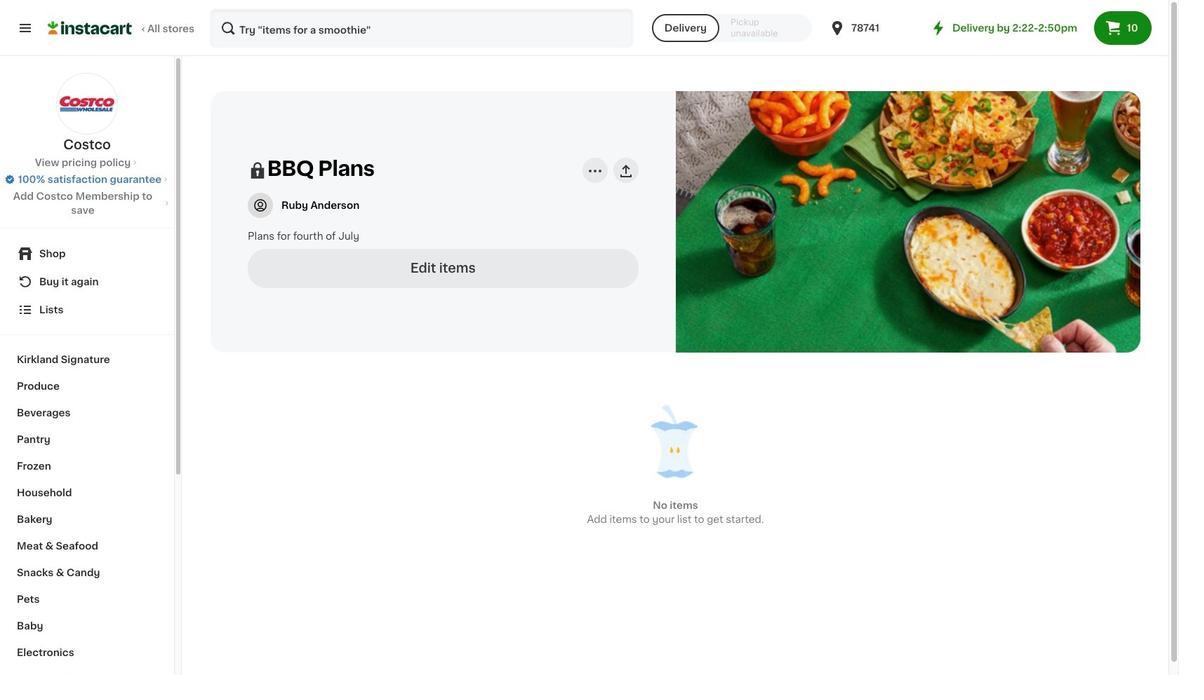 Task type: locate. For each thing, give the bounding box(es) containing it.
service type group
[[652, 14, 812, 42]]

costco logo image
[[56, 73, 118, 135]]

None search field
[[210, 8, 634, 48]]



Task type: vqa. For each thing, say whether or not it's contained in the screenshot.
service type GROUP
yes



Task type: describe. For each thing, give the bounding box(es) containing it.
Search field
[[211, 10, 632, 46]]

instacart logo image
[[48, 20, 132, 36]]



